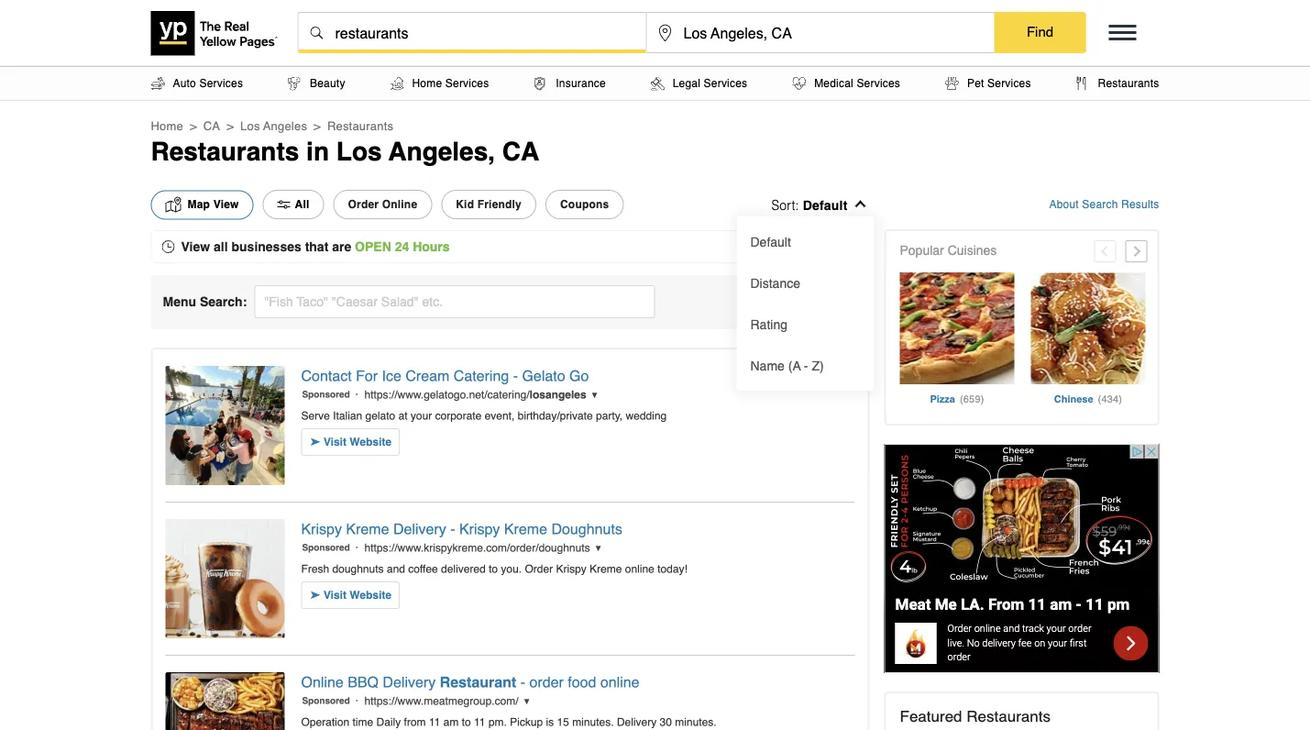Task type: locate. For each thing, give the bounding box(es) containing it.
default right sort:
[[803, 198, 848, 212]]

advertisement region
[[885, 444, 1160, 673]]

home link
[[151, 119, 183, 133]]

24
[[395, 239, 409, 254]]

pizza (659)
[[931, 393, 985, 405]]

menu search:
[[163, 294, 247, 309]]

ca down auto services
[[203, 119, 220, 133]]

services right home
[[446, 77, 489, 90]]

menu
[[163, 294, 196, 309]]

services right medical
[[857, 77, 901, 90]]

0 vertical spatial los
[[240, 119, 260, 133]]

open 24 hours link
[[355, 239, 450, 254]]

2 horizontal spatial restaurants
[[967, 707, 1051, 725]]

1 vertical spatial restaurants
[[151, 137, 299, 166]]

featured restaurants
[[900, 707, 1051, 725]]

(434)
[[1099, 393, 1123, 405]]

are
[[332, 239, 352, 254]]

1 horizontal spatial view
[[213, 198, 239, 211]]

restaurants up restaurants in los angeles, ca
[[327, 119, 394, 133]]

0 horizontal spatial default
[[751, 234, 792, 249]]

legal services
[[673, 77, 748, 90]]

los left angeles
[[240, 119, 260, 133]]

services right pet
[[988, 77, 1032, 90]]

"Fish Taco" "Caesar Salad" etc. text field
[[254, 285, 655, 318]]

browse insurance image
[[534, 77, 545, 90]]

4 services from the left
[[857, 77, 901, 90]]

services for medical services
[[857, 77, 901, 90]]

map view link
[[151, 190, 254, 220]]

ca up friendly
[[503, 137, 540, 166]]

1 horizontal spatial default
[[803, 198, 848, 212]]

2 services from the left
[[446, 77, 489, 90]]

browse medical services image
[[793, 77, 807, 90]]

0 horizontal spatial restaurants
[[151, 137, 299, 166]]

ca
[[203, 119, 220, 133], [503, 137, 540, 166]]

map
[[188, 198, 210, 211]]

services for pet services
[[988, 77, 1032, 90]]

rating
[[751, 317, 788, 332]]

los right 'in'
[[336, 137, 382, 166]]

view
[[213, 198, 239, 211], [181, 239, 210, 254]]

los
[[240, 119, 260, 133], [336, 137, 382, 166]]

0 horizontal spatial view
[[181, 239, 210, 254]]

popular cuisines
[[900, 243, 997, 258]]

1 services from the left
[[200, 77, 243, 90]]

auto
[[173, 77, 196, 90]]

sort: default
[[772, 198, 848, 212]]

online
[[382, 198, 418, 211]]

view left all
[[181, 239, 210, 254]]

medical
[[815, 77, 854, 90]]

services
[[200, 77, 243, 90], [446, 77, 489, 90], [704, 77, 748, 90], [857, 77, 901, 90], [988, 77, 1032, 90]]

1 horizontal spatial restaurants
[[327, 119, 394, 133]]

restaurants for restaurants in los angeles, ca
[[151, 137, 299, 166]]

default link
[[803, 198, 857, 212], [742, 221, 870, 262]]

0 horizontal spatial los
[[240, 119, 260, 133]]

browse legal services image
[[651, 77, 665, 90]]

1 vertical spatial los
[[336, 137, 382, 166]]

about
[[1050, 198, 1080, 211]]

browse auto services image
[[151, 77, 166, 90]]

rating link
[[742, 304, 870, 345]]

»
[[1182, 241, 1191, 258]]

that
[[305, 239, 329, 254]]

1 vertical spatial view
[[181, 239, 210, 254]]

kid friendly
[[456, 198, 522, 211]]

find button
[[995, 12, 1087, 52]]

1 vertical spatial default
[[751, 234, 792, 249]]

restaurants down ca link
[[151, 137, 299, 166]]

0 horizontal spatial ca
[[203, 119, 220, 133]]

search
[[1083, 198, 1119, 211]]

chinese
[[1055, 393, 1094, 405]]

restaurants right featured
[[967, 707, 1051, 725]]

order
[[348, 198, 379, 211]]

results
[[1122, 198, 1160, 211]]

businesses
[[232, 239, 302, 254]]

3 services from the left
[[704, 77, 748, 90]]

friendly
[[478, 198, 522, 211]]

next
[[1147, 241, 1178, 258]]

browse pet services image
[[946, 77, 959, 90]]

1 horizontal spatial los
[[336, 137, 382, 166]]

legal
[[673, 77, 701, 90]]

0 vertical spatial restaurants
[[327, 119, 394, 133]]

default
[[803, 198, 848, 212], [751, 234, 792, 249]]

z)
[[812, 358, 824, 373]]

view right map
[[213, 198, 239, 211]]

browse restaurants image
[[1077, 77, 1088, 90]]

1 vertical spatial ca
[[503, 137, 540, 166]]

chinese (434)
[[1055, 393, 1123, 405]]

Find a business text field
[[299, 13, 646, 53]]

open
[[355, 239, 392, 254]]

(659)
[[960, 393, 985, 405]]

1 horizontal spatial ca
[[503, 137, 540, 166]]

services right auto
[[200, 77, 243, 90]]

5 services from the left
[[988, 77, 1032, 90]]

default link down sort: default
[[742, 221, 870, 262]]

in
[[306, 137, 329, 166]]

next »
[[1147, 241, 1191, 258]]

default down sort:
[[751, 234, 792, 249]]

name (a - z) link
[[742, 345, 870, 386]]

about search results
[[1050, 198, 1160, 211]]

popular
[[900, 243, 945, 258]]

services right legal
[[704, 77, 748, 90]]

default link right sort:
[[803, 198, 857, 212]]

pet services
[[968, 77, 1032, 90]]

restaurants
[[327, 119, 394, 133], [151, 137, 299, 166], [967, 707, 1051, 725]]



Task type: describe. For each thing, give the bounding box(es) containing it.
home
[[151, 119, 183, 133]]

0 vertical spatial default
[[803, 198, 848, 212]]

angeles,
[[389, 137, 495, 166]]

restaurants for restaurants
[[327, 119, 394, 133]]

restaurants in los angeles, ca
[[151, 137, 540, 166]]

restaurants
[[1099, 77, 1160, 90]]

insurance
[[556, 77, 606, 90]]

services for auto services
[[200, 77, 243, 90]]

all
[[214, 239, 228, 254]]

auto services
[[173, 77, 243, 90]]

featured
[[900, 707, 963, 725]]

1 vertical spatial default link
[[742, 221, 870, 262]]

next » link
[[1126, 240, 1191, 262]]

los angeles
[[240, 119, 307, 133]]

find
[[1027, 24, 1054, 40]]

los angeles link
[[240, 119, 307, 133]]

the real yellow pages logo image
[[151, 11, 279, 56]]

Where? text field
[[647, 13, 995, 53]]

browse beauty image
[[288, 77, 300, 90]]

beauty
[[310, 77, 345, 90]]

pizza
[[931, 393, 956, 405]]

all
[[295, 198, 310, 211]]

-
[[804, 358, 809, 373]]

order online
[[348, 198, 418, 211]]

name (a - z)
[[751, 358, 824, 373]]

kid
[[456, 198, 474, 211]]

about search results link
[[1050, 198, 1160, 211]]

name
[[751, 358, 785, 373]]

distance
[[751, 276, 801, 290]]

home
[[412, 77, 442, 90]]

home services
[[412, 77, 489, 90]]

0 vertical spatial default link
[[803, 198, 857, 212]]

0 vertical spatial ca
[[203, 119, 220, 133]]

2 vertical spatial restaurants
[[967, 707, 1051, 725]]

0 vertical spatial view
[[213, 198, 239, 211]]

map view
[[188, 198, 239, 211]]

view all businesses that are open 24 hours
[[181, 239, 450, 254]]

(a
[[789, 358, 801, 373]]

angeles
[[263, 119, 307, 133]]

medical services
[[815, 77, 901, 90]]

pet
[[968, 77, 985, 90]]

distance link
[[742, 262, 870, 304]]

services for legal services
[[704, 77, 748, 90]]

all link
[[263, 190, 324, 219]]

browse home services image
[[390, 77, 404, 90]]

sort:
[[772, 198, 800, 212]]

coupons
[[561, 198, 609, 211]]

cuisines
[[948, 243, 997, 258]]

hours
[[413, 239, 450, 254]]

search:
[[200, 294, 247, 309]]

ca link
[[203, 119, 220, 133]]

services for home services
[[446, 77, 489, 90]]



Task type: vqa. For each thing, say whether or not it's contained in the screenshot.
and
no



